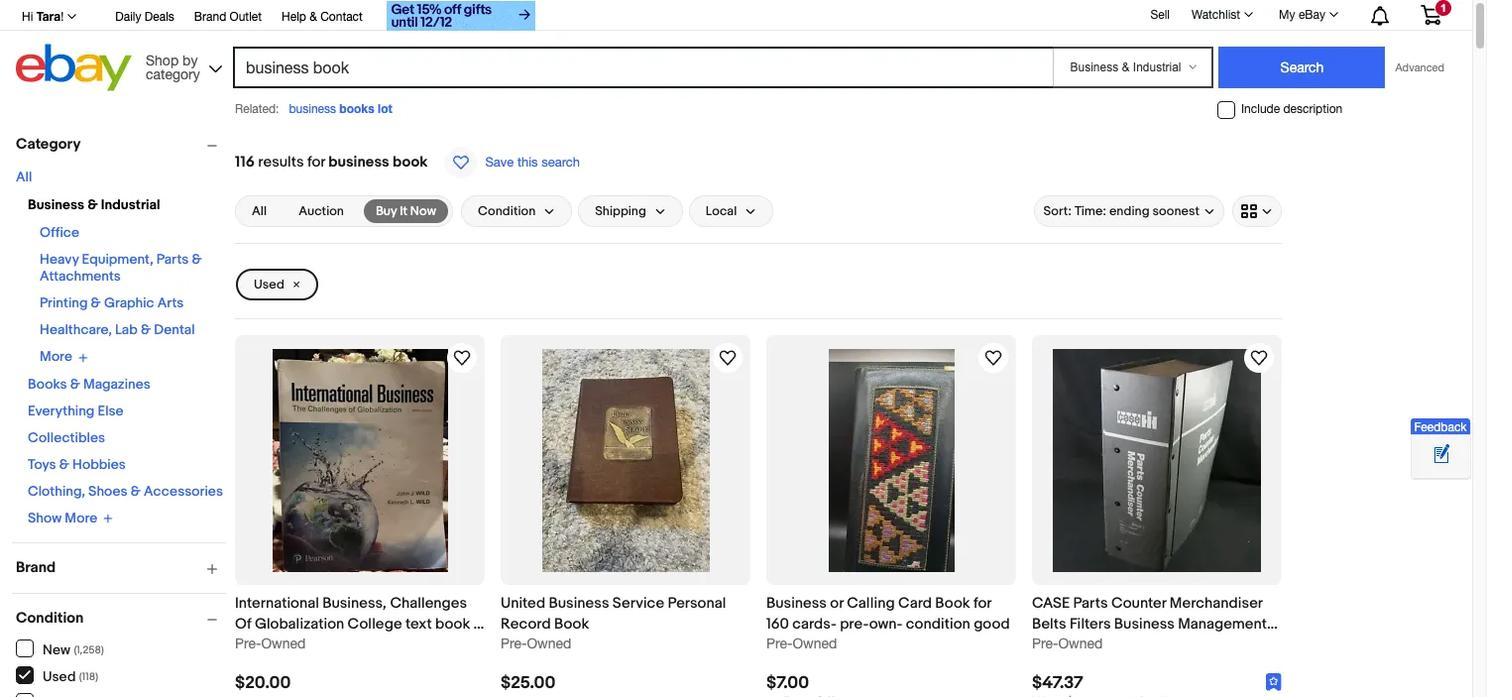 Task type: vqa. For each thing, say whether or not it's contained in the screenshot.
"Shop by category" dropdown button
yes



Task type: locate. For each thing, give the bounding box(es) containing it.
for up good
[[974, 594, 992, 613]]

pre- down of
[[235, 636, 261, 651]]

toys
[[28, 456, 56, 473]]

book up 'condition' at bottom
[[935, 594, 970, 613]]

0 horizontal spatial used
[[43, 668, 76, 685]]

all inside main content
[[252, 203, 267, 219]]

auction
[[299, 203, 344, 219]]

0 horizontal spatial parts
[[156, 251, 189, 268]]

all link down 116
[[240, 199, 279, 223]]

main content
[[227, 126, 1290, 697]]

show more button
[[28, 509, 113, 527]]

this
[[518, 155, 538, 170]]

shop by category banner
[[11, 0, 1457, 96]]

pre-owned down of
[[235, 636, 306, 651]]

0 vertical spatial condition button
[[461, 195, 572, 227]]

related:
[[235, 102, 279, 116]]

3 owned from the left
[[793, 636, 837, 651]]

owned down 'globalization'
[[261, 636, 306, 651]]

more
[[40, 348, 72, 365], [65, 509, 97, 526]]

1 horizontal spatial condition
[[478, 203, 536, 219]]

all link down category
[[16, 169, 32, 185]]

text
[[405, 615, 432, 634]]

1 horizontal spatial parts
[[1073, 594, 1108, 613]]

2 pre- from the left
[[501, 636, 527, 651]]

brand for brand
[[16, 558, 56, 577]]

0 vertical spatial condition
[[478, 203, 536, 219]]

0 vertical spatial parts
[[156, 251, 189, 268]]

none submit inside shop by category banner
[[1219, 47, 1386, 88]]

all
[[16, 169, 32, 185], [252, 203, 267, 219]]

1 pre-owned from the left
[[235, 636, 306, 651]]

condition button down save this search button
[[461, 195, 572, 227]]

buy it now
[[376, 203, 436, 219]]

1 horizontal spatial pre-owned
[[1032, 636, 1103, 651]]

used inside main content
[[254, 277, 284, 293]]

brand outlet link
[[194, 7, 262, 29]]

all for "all" link to the left
[[16, 169, 32, 185]]

business or calling card book for 160 cards- pre-own- condition good pre-owned
[[767, 594, 1010, 651]]

pre- down record
[[501, 636, 527, 651]]

owned down record
[[527, 636, 571, 651]]

watch business or calling card book for 160 cards- pre-own- condition good image
[[982, 346, 1006, 370]]

parts up arts
[[156, 251, 189, 268]]

book left the 9
[[435, 615, 470, 634]]

& right "shoes"
[[131, 482, 141, 499]]

brand left outlet
[[194, 10, 226, 24]]

calling
[[847, 594, 895, 613]]

1 vertical spatial condition
[[16, 609, 84, 628]]

business up cards-
[[767, 594, 827, 613]]

condition button
[[461, 195, 572, 227], [16, 609, 226, 628]]

1 horizontal spatial all
[[252, 203, 267, 219]]

1 horizontal spatial book
[[935, 594, 970, 613]]

condition up the new
[[16, 609, 84, 628]]

$47.37
[[1032, 673, 1084, 693]]

1 horizontal spatial condition button
[[461, 195, 572, 227]]

0 vertical spatial all
[[16, 169, 32, 185]]

parts inside case parts counter merchandiser belts filters business management manual book
[[1073, 594, 1108, 613]]

office heavy equipment, parts & attachments printing & graphic arts healthcare, lab & dental
[[40, 224, 202, 338]]

$20.00
[[235, 673, 291, 693]]

1 vertical spatial more
[[65, 509, 97, 526]]

my ebay link
[[1268, 3, 1348, 27]]

watch united business service personal record book image
[[716, 346, 740, 370]]

collectibles
[[28, 429, 105, 446]]

card
[[898, 594, 932, 613]]

books & magazines everything else collectibles toys & hobbies clothing, shoes & accessories
[[28, 375, 223, 499]]

buy
[[376, 203, 397, 219]]

business left books
[[289, 102, 336, 116]]

1 vertical spatial parts
[[1073, 594, 1108, 613]]

&
[[310, 10, 317, 24], [87, 196, 98, 213], [192, 251, 202, 268], [91, 295, 101, 311], [141, 321, 151, 338], [70, 375, 80, 392], [59, 456, 69, 473], [131, 482, 141, 499]]

1 horizontal spatial book
[[435, 615, 470, 634]]

pre-
[[840, 615, 869, 634]]

4 owned from the left
[[1058, 636, 1103, 651]]

office link
[[40, 224, 79, 241]]

& up dental
[[192, 251, 202, 268]]

pre-owned for edition
[[235, 636, 306, 651]]

more right show
[[65, 509, 97, 526]]

business inside united business service personal record book pre-owned
[[549, 594, 609, 613]]

0 horizontal spatial pre-owned
[[235, 636, 306, 651]]

0 vertical spatial all link
[[16, 169, 32, 185]]

manual
[[1032, 636, 1081, 654]]

everything
[[28, 402, 95, 419]]

attachments
[[40, 268, 121, 285]]

international business, challenges of globalization college text book 9 edition heading
[[235, 594, 484, 654]]

0 horizontal spatial brand
[[16, 558, 56, 577]]

for
[[307, 153, 325, 172], [974, 594, 992, 613]]

for right results
[[307, 153, 325, 172]]

printing & graphic arts link
[[40, 295, 184, 311]]

0 vertical spatial more
[[40, 348, 72, 365]]

parts up filters
[[1073, 594, 1108, 613]]

merchandiser
[[1170, 594, 1263, 613]]

(1,258)
[[74, 643, 104, 656]]

advanced link
[[1386, 48, 1455, 87]]

0 horizontal spatial condition
[[16, 609, 84, 628]]

business & industrial
[[28, 196, 160, 213]]

condition button up (1,258)
[[16, 609, 226, 628]]

category
[[146, 66, 200, 82]]

more inside button
[[65, 509, 97, 526]]

business down counter
[[1114, 615, 1175, 634]]

book right record
[[554, 615, 589, 634]]

by
[[183, 52, 198, 68]]

search
[[542, 155, 580, 170]]

0 vertical spatial used
[[254, 277, 284, 293]]

Search for anything text field
[[236, 49, 1050, 86]]

equipment,
[[82, 251, 153, 268]]

3 pre- from the left
[[767, 636, 793, 651]]

daily
[[115, 10, 141, 24]]

brand inside account navigation
[[194, 10, 226, 24]]

shipping
[[595, 203, 646, 219]]

account navigation
[[11, 0, 1457, 34]]

1 vertical spatial book
[[554, 615, 589, 634]]

2 owned from the left
[[527, 636, 571, 651]]

listing options selector. gallery view selected. image
[[1242, 203, 1273, 219]]

2 vertical spatial book
[[1084, 636, 1119, 654]]

business up office
[[28, 196, 84, 213]]

1 vertical spatial brand
[[16, 558, 56, 577]]

international business, challenges of globalization college text book 9 edition image
[[272, 349, 448, 572]]

1 horizontal spatial for
[[974, 594, 992, 613]]

0 horizontal spatial condition button
[[16, 609, 226, 628]]

& up everything else link
[[70, 375, 80, 392]]

book up buy it now text box
[[393, 153, 428, 172]]

pre- down the belts on the right of page
[[1032, 636, 1059, 651]]

1 vertical spatial condition button
[[16, 609, 226, 628]]

1 pre- from the left
[[235, 636, 261, 651]]

0 horizontal spatial all link
[[16, 169, 32, 185]]

1 vertical spatial all link
[[240, 199, 279, 223]]

international business, challenges of globalization college text book 9 edition link
[[235, 593, 485, 654]]

record
[[501, 615, 551, 634]]

else
[[98, 402, 124, 419]]

all for the bottom "all" link
[[252, 203, 267, 219]]

own-
[[869, 615, 903, 634]]

parts
[[156, 251, 189, 268], [1073, 594, 1108, 613]]

brand
[[194, 10, 226, 24], [16, 558, 56, 577]]

more up books
[[40, 348, 72, 365]]

hobbies
[[72, 456, 126, 473]]

more button
[[40, 348, 88, 365]]

1 vertical spatial used
[[43, 668, 76, 685]]

condition
[[478, 203, 536, 219], [16, 609, 84, 628]]

1 vertical spatial book
[[435, 615, 470, 634]]

all down 116
[[252, 203, 267, 219]]

sort:
[[1044, 203, 1072, 219]]

all link
[[16, 169, 32, 185], [240, 199, 279, 223]]

main content containing $20.00
[[227, 126, 1290, 697]]

0 horizontal spatial book
[[554, 615, 589, 634]]

0 vertical spatial book
[[935, 594, 970, 613]]

& right help
[[310, 10, 317, 24]]

case parts counter merchandiser belts filters business management manual book heading
[[1032, 594, 1278, 654]]

of
[[235, 615, 251, 634]]

pre- down 160
[[767, 636, 793, 651]]

owned down cards-
[[793, 636, 837, 651]]

business or calling card book for 160 cards- pre-own- condition good heading
[[767, 594, 1010, 634]]

books & magazines link
[[28, 375, 151, 392]]

1 horizontal spatial used
[[254, 277, 284, 293]]

owned inside united business service personal record book pre-owned
[[527, 636, 571, 651]]

0 vertical spatial brand
[[194, 10, 226, 24]]

book
[[935, 594, 970, 613], [554, 615, 589, 634], [1084, 636, 1119, 654]]

book down filters
[[1084, 636, 1119, 654]]

save this search button
[[440, 146, 586, 179]]

case parts counter merchandiser belts filters business management manual book
[[1032, 594, 1267, 654]]

None submit
[[1219, 47, 1386, 88]]

condition down save this search button
[[478, 203, 536, 219]]

book
[[393, 153, 428, 172], [435, 615, 470, 634]]

1 horizontal spatial all link
[[240, 199, 279, 223]]

2 horizontal spatial book
[[1084, 636, 1119, 654]]

condition
[[906, 615, 971, 634]]

show
[[28, 509, 62, 526]]

owned inside business or calling card book for 160 cards- pre-own- condition good pre-owned
[[793, 636, 837, 651]]

1 vertical spatial for
[[974, 594, 992, 613]]

business down books
[[329, 153, 389, 172]]

None text field
[[1032, 694, 1109, 697]]

everything else link
[[28, 402, 124, 419]]

pre-owned down the belts on the right of page
[[1032, 636, 1103, 651]]

2 pre-owned from the left
[[1032, 636, 1103, 651]]

0 horizontal spatial all
[[16, 169, 32, 185]]

dental
[[154, 321, 195, 338]]

1 vertical spatial all
[[252, 203, 267, 219]]

brand down show
[[16, 558, 56, 577]]

1 link
[[1409, 0, 1454, 29]]

lot
[[378, 101, 392, 116]]

get an extra 15% off image
[[387, 1, 535, 31]]

business or calling card book for 160 cards- pre-own- condition good image
[[829, 349, 954, 572]]

all down category
[[16, 169, 32, 185]]

4 pre- from the left
[[1032, 636, 1059, 651]]

outlet
[[230, 10, 262, 24]]

category button
[[16, 135, 226, 154]]

$25.00
[[501, 673, 556, 693]]

graphic
[[104, 295, 154, 311]]

0 vertical spatial book
[[393, 153, 428, 172]]

it
[[400, 203, 407, 219]]

business right united
[[549, 594, 609, 613]]

book inside business or calling card book for 160 cards- pre-own- condition good pre-owned
[[935, 594, 970, 613]]

0 vertical spatial business
[[289, 102, 336, 116]]

owned down filters
[[1058, 636, 1103, 651]]

new (1,258)
[[43, 641, 104, 658]]

advanced
[[1396, 61, 1445, 73]]

0 vertical spatial for
[[307, 153, 325, 172]]

time:
[[1075, 203, 1107, 219]]

1 horizontal spatial brand
[[194, 10, 226, 24]]

daily deals
[[115, 10, 174, 24]]

pre-
[[235, 636, 261, 651], [501, 636, 527, 651], [767, 636, 793, 651], [1032, 636, 1059, 651]]



Task type: describe. For each thing, give the bounding box(es) containing it.
book inside international business, challenges of globalization college text book 9 edition
[[435, 615, 470, 634]]

save
[[485, 155, 514, 170]]

$7.00
[[767, 673, 809, 693]]

shop by category
[[146, 52, 200, 82]]

books
[[339, 101, 375, 116]]

industrial
[[101, 196, 160, 213]]

& down attachments
[[91, 295, 101, 311]]

shop by category button
[[137, 44, 226, 87]]

results
[[258, 153, 304, 172]]

counter
[[1111, 594, 1167, 613]]

feedback
[[1414, 420, 1467, 434]]

watch case parts counter merchandiser belts filters business management manual book image
[[1247, 346, 1271, 370]]

tara
[[36, 9, 61, 24]]

auction link
[[287, 199, 356, 223]]

united business service personal record book pre-owned
[[501, 594, 726, 651]]

united
[[501, 594, 546, 613]]

ebay
[[1299, 8, 1326, 22]]

sell link
[[1142, 8, 1179, 21]]

healthcare, lab & dental link
[[40, 321, 195, 338]]

& right the lab
[[141, 321, 151, 338]]

now
[[410, 203, 436, 219]]

pre-owned for manual
[[1032, 636, 1103, 651]]

case parts counter merchandiser belts filters business management manual book link
[[1032, 593, 1282, 654]]

include
[[1242, 102, 1280, 116]]

116
[[235, 153, 255, 172]]

0 horizontal spatial book
[[393, 153, 428, 172]]

parts inside office heavy equipment, parts & attachments printing & graphic arts healthcare, lab & dental
[[156, 251, 189, 268]]

for inside business or calling card book for 160 cards- pre-own- condition good pre-owned
[[974, 594, 992, 613]]

help
[[282, 10, 306, 24]]

united business service personal record book link
[[501, 593, 751, 635]]

& right toys
[[59, 456, 69, 473]]

save this search
[[485, 155, 580, 170]]

belts
[[1032, 615, 1067, 634]]

description
[[1284, 102, 1343, 116]]

collectibles link
[[28, 429, 105, 446]]

Buy It Now selected text field
[[376, 202, 436, 220]]

used (118)
[[43, 668, 98, 685]]

clothing,
[[28, 482, 85, 499]]

brand for brand outlet
[[194, 10, 226, 24]]

edition
[[235, 636, 282, 654]]

category
[[16, 135, 81, 154]]

business inside case parts counter merchandiser belts filters business management manual book
[[1114, 615, 1175, 634]]

shipping button
[[578, 195, 683, 227]]

my
[[1279, 8, 1296, 22]]

watch international business, challenges of globalization college text book 9 edition image
[[450, 346, 474, 370]]

or
[[830, 594, 844, 613]]

daily deals link
[[115, 7, 174, 29]]

1 vertical spatial business
[[329, 153, 389, 172]]

heavy
[[40, 251, 79, 268]]

sell
[[1151, 8, 1170, 21]]

clothing, shoes & accessories link
[[28, 482, 223, 499]]

brand button
[[16, 558, 226, 577]]

business, challenges
[[322, 594, 467, 613]]

business or calling card book for 160 cards- pre-own- condition good link
[[767, 593, 1016, 635]]

more inside 'button'
[[40, 348, 72, 365]]

1
[[1441, 2, 1447, 14]]

soonest
[[1153, 203, 1200, 219]]

business inside related: business books lot
[[289, 102, 336, 116]]

shoes
[[88, 482, 128, 499]]

filters
[[1070, 615, 1111, 634]]

used for used
[[254, 277, 284, 293]]

& inside 'help & contact' link
[[310, 10, 317, 24]]

used link
[[236, 269, 318, 300]]

business inside business or calling card book for 160 cards- pre-own- condition good pre-owned
[[767, 594, 827, 613]]

ending
[[1110, 203, 1150, 219]]

united business service personal record book heading
[[501, 594, 726, 634]]

contact
[[320, 10, 363, 24]]

shop
[[146, 52, 179, 68]]

international
[[235, 594, 319, 613]]

globalization
[[255, 615, 344, 634]]

case
[[1032, 594, 1070, 613]]

deals
[[145, 10, 174, 24]]

my ebay
[[1279, 8, 1326, 22]]

pre- inside business or calling card book for 160 cards- pre-own- condition good pre-owned
[[767, 636, 793, 651]]

books
[[28, 375, 67, 392]]

united business service personal record book image
[[542, 349, 710, 572]]

!
[[61, 10, 64, 24]]

case parts counter merchandiser belts filters business management manual book image
[[1053, 349, 1261, 572]]

watchlist
[[1192, 8, 1241, 22]]

toys & hobbies link
[[28, 456, 126, 473]]

hi
[[22, 10, 33, 24]]

help & contact
[[282, 10, 363, 24]]

printing
[[40, 295, 88, 311]]

& left industrial
[[87, 196, 98, 213]]

college
[[348, 615, 402, 634]]

used for used (118)
[[43, 668, 76, 685]]

local
[[706, 203, 737, 219]]

sort: time: ending soonest
[[1044, 203, 1200, 219]]

0 horizontal spatial for
[[307, 153, 325, 172]]

pre- inside united business service personal record book pre-owned
[[501, 636, 527, 651]]

1 owned from the left
[[261, 636, 306, 651]]

watchlist link
[[1181, 3, 1262, 27]]

book inside case parts counter merchandiser belts filters business management manual book
[[1084, 636, 1119, 654]]

service
[[613, 594, 664, 613]]

sort: time: ending soonest button
[[1035, 195, 1225, 227]]

heavy equipment, parts & attachments link
[[40, 251, 202, 285]]

book inside united business service personal record book pre-owned
[[554, 615, 589, 634]]

160
[[767, 615, 789, 634]]



